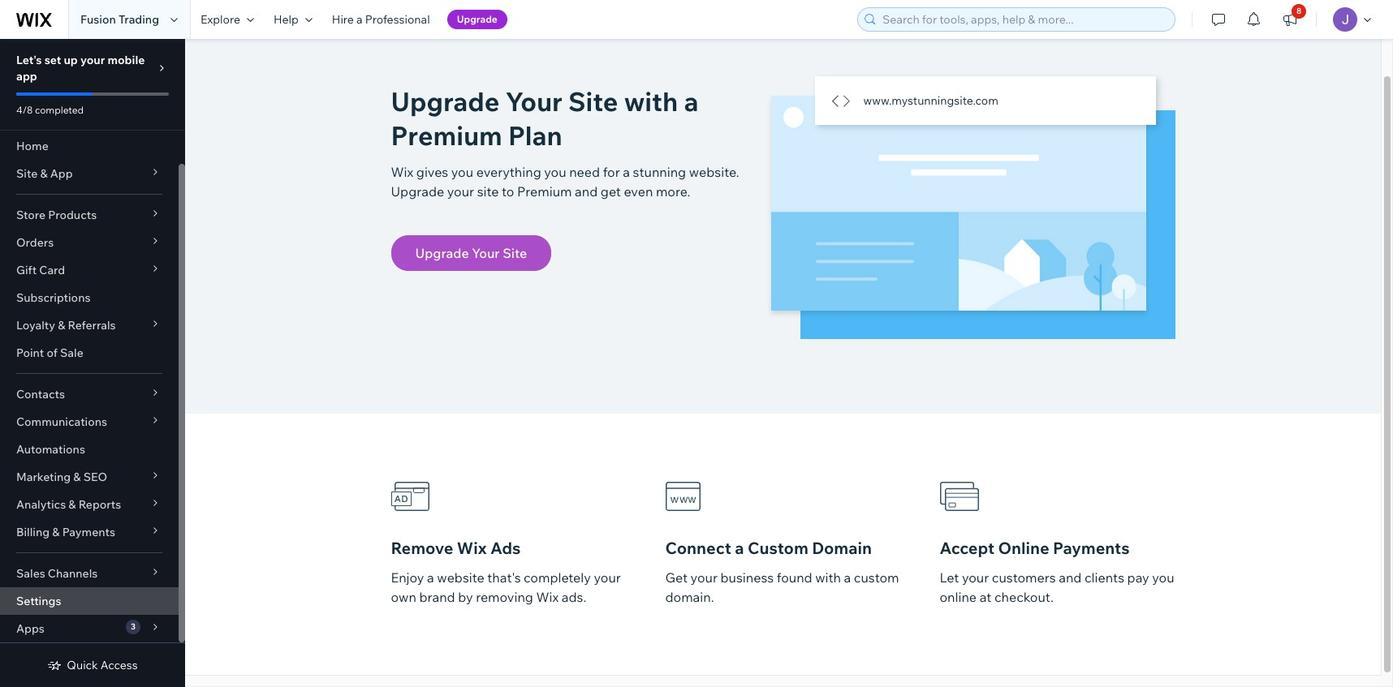 Task type: vqa. For each thing, say whether or not it's contained in the screenshot.
CATEGORIES 'button'
no



Task type: locate. For each thing, give the bounding box(es) containing it.
upgrade button
[[447, 10, 508, 29]]

completely
[[524, 570, 591, 586]]

you
[[451, 164, 474, 180], [544, 164, 567, 180], [1153, 570, 1175, 586]]

your up domain.
[[691, 570, 718, 586]]

0 horizontal spatial payments
[[62, 526, 115, 540]]

wix
[[391, 164, 414, 180], [457, 539, 487, 559], [536, 590, 559, 606]]

your left site
[[447, 184, 474, 200]]

products
[[48, 208, 97, 223]]

a right the "for"
[[623, 164, 630, 180]]

1 vertical spatial wix
[[457, 539, 487, 559]]

a left custom
[[844, 570, 851, 586]]

sidebar element
[[0, 39, 185, 688]]

& for billing
[[52, 526, 60, 540]]

website
[[437, 570, 485, 586]]

plan
[[508, 119, 563, 152]]

1 vertical spatial premium
[[517, 184, 572, 200]]

0 horizontal spatial wix
[[391, 164, 414, 180]]

upgrade
[[457, 13, 498, 25], [391, 85, 500, 118], [391, 184, 444, 200], [415, 245, 469, 262]]

premium right to
[[517, 184, 572, 200]]

a up brand
[[427, 570, 434, 586]]

let's
[[16, 53, 42, 67]]

0 horizontal spatial site
[[16, 167, 38, 181]]

contacts
[[16, 387, 65, 402]]

seo
[[83, 470, 107, 485]]

wix left gives
[[391, 164, 414, 180]]

and inside let your customers and clients pay you online at checkout.
[[1059, 570, 1082, 586]]

analytics & reports
[[16, 498, 121, 513]]

completed
[[35, 104, 84, 116]]

2 vertical spatial site
[[503, 245, 527, 262]]

upgrade inside upgrade your site with a premium plan
[[391, 85, 500, 118]]

a up business
[[735, 539, 744, 559]]

store products button
[[0, 201, 179, 229]]

your
[[506, 85, 563, 118], [472, 245, 500, 262]]

1 horizontal spatial and
[[1059, 570, 1082, 586]]

a inside wix gives you everything you need for a stunning website. upgrade your site to premium and get even more.
[[623, 164, 630, 180]]

& right billing at bottom left
[[52, 526, 60, 540]]

orders button
[[0, 229, 179, 257]]

online
[[999, 539, 1050, 559]]

1 horizontal spatial with
[[816, 570, 841, 586]]

1 vertical spatial your
[[472, 245, 500, 262]]

& inside marketing & seo dropdown button
[[73, 470, 81, 485]]

a inside get your business found with a custom domain.
[[844, 570, 851, 586]]

a
[[357, 12, 363, 27], [684, 85, 699, 118], [623, 164, 630, 180], [735, 539, 744, 559], [427, 570, 434, 586], [844, 570, 851, 586]]

marketing
[[16, 470, 71, 485]]

your right up
[[80, 53, 105, 67]]

stunning
[[633, 164, 686, 180]]

business
[[721, 570, 774, 586]]

1 vertical spatial site
[[16, 167, 38, 181]]

marketing & seo button
[[0, 464, 179, 491]]

your up plan
[[506, 85, 563, 118]]

set
[[44, 53, 61, 67]]

upgrade inside button
[[457, 13, 498, 25]]

and
[[575, 184, 598, 200], [1059, 570, 1082, 586]]

4/8 completed
[[16, 104, 84, 116]]

channels
[[48, 567, 98, 582]]

0 vertical spatial your
[[506, 85, 563, 118]]

& inside billing & payments dropdown button
[[52, 526, 60, 540]]

upgrade inside wix gives you everything you need for a stunning website. upgrade your site to premium and get even more.
[[391, 184, 444, 200]]

reports
[[79, 498, 121, 513]]

2 horizontal spatial wix
[[536, 590, 559, 606]]

you inside let your customers and clients pay you online at checkout.
[[1153, 570, 1175, 586]]

& left reports
[[68, 498, 76, 513]]

connect
[[666, 539, 732, 559]]

& inside the site & app dropdown button
[[40, 167, 48, 181]]

you left need
[[544, 164, 567, 180]]

help
[[274, 12, 299, 27]]

upgrade for upgrade your site with a premium plan
[[391, 85, 500, 118]]

of
[[47, 346, 58, 361]]

Search for tools, apps, help & more... field
[[878, 8, 1170, 31]]

your inside enjoy a website that's completely your own brand by removing wix ads.
[[594, 570, 621, 586]]

1 horizontal spatial you
[[544, 164, 567, 180]]

you right pay
[[1153, 570, 1175, 586]]

with inside upgrade your site with a premium plan
[[624, 85, 678, 118]]

payments up 'clients'
[[1054, 539, 1130, 559]]

your inside get your business found with a custom domain.
[[691, 570, 718, 586]]

& inside "loyalty & referrals" popup button
[[58, 318, 65, 333]]

sales channels button
[[0, 560, 179, 588]]

&
[[40, 167, 48, 181], [58, 318, 65, 333], [73, 470, 81, 485], [68, 498, 76, 513], [52, 526, 60, 540]]

1 horizontal spatial your
[[506, 85, 563, 118]]

and left 'clients'
[[1059, 570, 1082, 586]]

your inside upgrade your site with a premium plan
[[506, 85, 563, 118]]

enjoy
[[391, 570, 424, 586]]

payments down analytics & reports 'popup button' at the bottom of page
[[62, 526, 115, 540]]

explore
[[201, 12, 240, 27]]

& left seo
[[73, 470, 81, 485]]

0 horizontal spatial and
[[575, 184, 598, 200]]

need
[[570, 164, 600, 180]]

0 vertical spatial and
[[575, 184, 598, 200]]

loyalty & referrals
[[16, 318, 116, 333]]

ads.
[[562, 590, 587, 606]]

with down domain
[[816, 570, 841, 586]]

your right completely
[[594, 570, 621, 586]]

brand
[[419, 590, 455, 606]]

wix down completely
[[536, 590, 559, 606]]

loyalty & referrals button
[[0, 312, 179, 340]]

found
[[777, 570, 813, 586]]

payments
[[62, 526, 115, 540], [1054, 539, 1130, 559]]

site down to
[[503, 245, 527, 262]]

site inside upgrade your site with a premium plan
[[569, 85, 618, 118]]

premium up gives
[[391, 119, 503, 152]]

payments inside dropdown button
[[62, 526, 115, 540]]

mobile
[[108, 53, 145, 67]]

1 horizontal spatial premium
[[517, 184, 572, 200]]

hire a professional
[[332, 12, 430, 27]]

0 vertical spatial with
[[624, 85, 678, 118]]

clients
[[1085, 570, 1125, 586]]

2 horizontal spatial you
[[1153, 570, 1175, 586]]

wix inside wix gives you everything you need for a stunning website. upgrade your site to premium and get even more.
[[391, 164, 414, 180]]

0 horizontal spatial your
[[472, 245, 500, 262]]

0 vertical spatial premium
[[391, 119, 503, 152]]

point of sale link
[[0, 340, 179, 367]]

0 horizontal spatial premium
[[391, 119, 503, 152]]

subscriptions
[[16, 291, 91, 305]]

& right the loyalty
[[58, 318, 65, 333]]

& inside analytics & reports 'popup button'
[[68, 498, 76, 513]]

premium inside wix gives you everything you need for a stunning website. upgrade your site to premium and get even more.
[[517, 184, 572, 200]]

your up at
[[962, 570, 989, 586]]

2 horizontal spatial site
[[569, 85, 618, 118]]

gift card
[[16, 263, 65, 278]]

more.
[[656, 184, 691, 200]]

site
[[569, 85, 618, 118], [16, 167, 38, 181], [503, 245, 527, 262]]

1 vertical spatial and
[[1059, 570, 1082, 586]]

site up need
[[569, 85, 618, 118]]

0 horizontal spatial with
[[624, 85, 678, 118]]

automations
[[16, 443, 85, 457]]

remove
[[391, 539, 454, 559]]

your down site
[[472, 245, 500, 262]]

premium
[[391, 119, 503, 152], [517, 184, 572, 200]]

hire a professional link
[[322, 0, 440, 39]]

up
[[64, 53, 78, 67]]

wix up website
[[457, 539, 487, 559]]

for
[[603, 164, 620, 180]]

sales
[[16, 567, 45, 582]]

your inside let your customers and clients pay you online at checkout.
[[962, 570, 989, 586]]

professional
[[365, 12, 430, 27]]

& left app
[[40, 167, 48, 181]]

2 vertical spatial wix
[[536, 590, 559, 606]]

site & app
[[16, 167, 73, 181]]

with up the stunning
[[624, 85, 678, 118]]

your inside wix gives you everything you need for a stunning website. upgrade your site to premium and get even more.
[[447, 184, 474, 200]]

get
[[601, 184, 621, 200]]

sales channels
[[16, 567, 98, 582]]

communications button
[[0, 409, 179, 436]]

0 vertical spatial site
[[569, 85, 618, 118]]

& for site
[[40, 167, 48, 181]]

1 horizontal spatial payments
[[1054, 539, 1130, 559]]

1 vertical spatial with
[[816, 570, 841, 586]]

site down home
[[16, 167, 38, 181]]

0 vertical spatial wix
[[391, 164, 414, 180]]

& for marketing
[[73, 470, 81, 485]]

online
[[940, 590, 977, 606]]

and down need
[[575, 184, 598, 200]]

1 horizontal spatial site
[[503, 245, 527, 262]]

you right gives
[[451, 164, 474, 180]]

a up website.
[[684, 85, 699, 118]]

billing & payments button
[[0, 519, 179, 547]]

quick
[[67, 659, 98, 673]]



Task type: describe. For each thing, give the bounding box(es) containing it.
contacts button
[[0, 381, 179, 409]]

apps
[[16, 622, 44, 637]]

customers
[[992, 570, 1056, 586]]

that's
[[488, 570, 521, 586]]

and inside wix gives you everything you need for a stunning website. upgrade your site to premium and get even more.
[[575, 184, 598, 200]]

site
[[477, 184, 499, 200]]

loyalty
[[16, 318, 55, 333]]

remove wix ads
[[391, 539, 521, 559]]

let your customers and clients pay you online at checkout.
[[940, 570, 1175, 606]]

checkout.
[[995, 590, 1054, 606]]

custom
[[854, 570, 900, 586]]

store products
[[16, 208, 97, 223]]

get
[[666, 570, 688, 586]]

& for analytics
[[68, 498, 76, 513]]

8
[[1297, 6, 1302, 16]]

upgrade your site link
[[391, 236, 552, 271]]

marketing & seo
[[16, 470, 107, 485]]

home link
[[0, 132, 179, 160]]

a right hire
[[357, 12, 363, 27]]

website.
[[689, 164, 740, 180]]

trading
[[119, 12, 159, 27]]

home
[[16, 139, 49, 154]]

payments for accept online payments
[[1054, 539, 1130, 559]]

site inside dropdown button
[[16, 167, 38, 181]]

upgrade for upgrade
[[457, 13, 498, 25]]

payments for billing & payments
[[62, 526, 115, 540]]

3
[[131, 622, 136, 633]]

wix gives you everything you need for a stunning website. upgrade your site to premium and get even more.
[[391, 164, 740, 200]]

analytics & reports button
[[0, 491, 179, 519]]

automations link
[[0, 436, 179, 464]]

even
[[624, 184, 653, 200]]

upgrade your site with a premium plan
[[391, 85, 699, 152]]

store
[[16, 208, 46, 223]]

premium inside upgrade your site with a premium plan
[[391, 119, 503, 152]]

everything
[[477, 164, 541, 180]]

domain.
[[666, 590, 714, 606]]

app
[[50, 167, 73, 181]]

accept
[[940, 539, 995, 559]]

to
[[502, 184, 515, 200]]

let
[[940, 570, 959, 586]]

0 horizontal spatial you
[[451, 164, 474, 180]]

settings
[[16, 595, 61, 609]]

your for upgrade your site with a premium plan
[[506, 85, 563, 118]]

custom
[[748, 539, 809, 559]]

your for upgrade your site
[[472, 245, 500, 262]]

8 button
[[1273, 0, 1308, 39]]

at
[[980, 590, 992, 606]]

get your business found with a custom domain.
[[666, 570, 900, 606]]

removing
[[476, 590, 534, 606]]

fusion trading
[[80, 12, 159, 27]]

let's set up your mobile app
[[16, 53, 145, 84]]

a inside enjoy a website that's completely your own brand by removing wix ads.
[[427, 570, 434, 586]]

billing
[[16, 526, 50, 540]]

site & app button
[[0, 160, 179, 188]]

analytics
[[16, 498, 66, 513]]

accept online payments
[[940, 539, 1130, 559]]

gift
[[16, 263, 37, 278]]

by
[[458, 590, 473, 606]]

1 horizontal spatial wix
[[457, 539, 487, 559]]

card
[[39, 263, 65, 278]]

site for upgrade your site with a premium plan
[[569, 85, 618, 118]]

your inside let's set up your mobile app
[[80, 53, 105, 67]]

site for upgrade your site
[[503, 245, 527, 262]]

access
[[101, 659, 138, 673]]

orders
[[16, 236, 54, 250]]

upgrade for upgrade your site
[[415, 245, 469, 262]]

a inside upgrade your site with a premium plan
[[684, 85, 699, 118]]

fusion
[[80, 12, 116, 27]]

& for loyalty
[[58, 318, 65, 333]]

own
[[391, 590, 417, 606]]

communications
[[16, 415, 107, 430]]

with inside get your business found with a custom domain.
[[816, 570, 841, 586]]

settings link
[[0, 588, 179, 616]]

gift card button
[[0, 257, 179, 284]]

hire
[[332, 12, 354, 27]]

wix inside enjoy a website that's completely your own brand by removing wix ads.
[[536, 590, 559, 606]]

ads
[[491, 539, 521, 559]]

referrals
[[68, 318, 116, 333]]

www.mystunningsite.com
[[864, 93, 999, 108]]

domain
[[812, 539, 872, 559]]

quick access
[[67, 659, 138, 673]]

upgrade your site
[[415, 245, 527, 262]]

point
[[16, 346, 44, 361]]

connect a custom domain
[[666, 539, 872, 559]]



